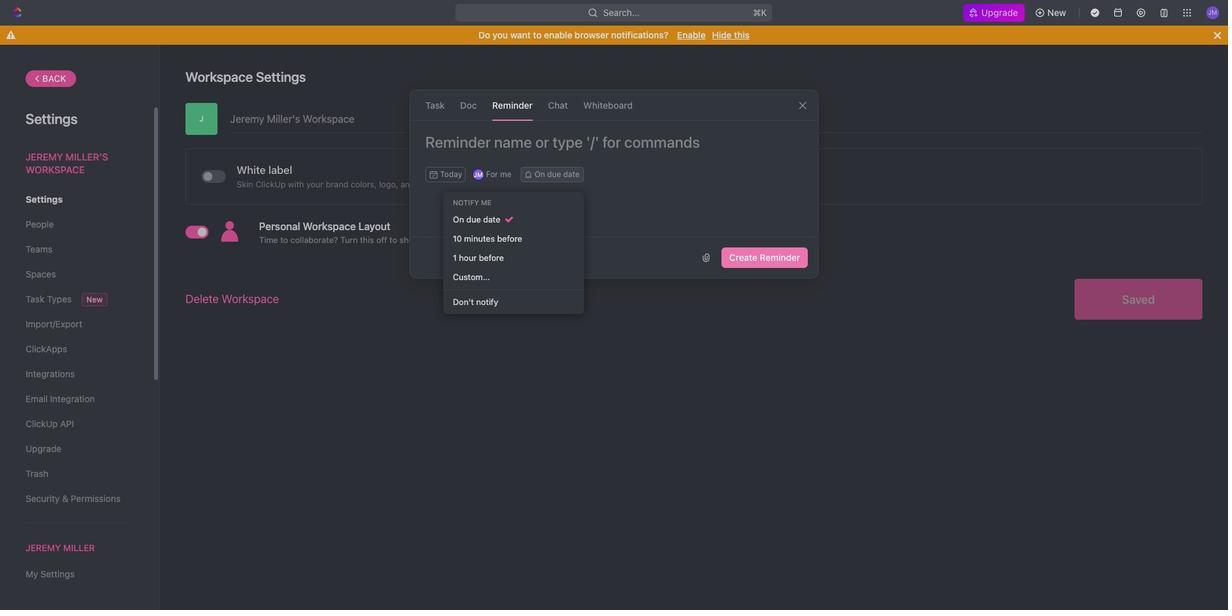 Task type: locate. For each thing, give the bounding box(es) containing it.
spaces link
[[26, 264, 127, 285]]

this right hide at right
[[734, 29, 750, 40]]

0 vertical spatial jeremy
[[26, 151, 63, 163]]

workspace inside personal workspace layout time to collaborate? turn this off to show all features designed for team productivity.
[[303, 221, 356, 232]]

types
[[47, 294, 72, 305]]

on due date inside dropdown button
[[535, 170, 580, 179]]

workspace
[[186, 69, 253, 84], [26, 163, 85, 175], [303, 221, 356, 232], [222, 292, 279, 306]]

notify
[[453, 198, 479, 207]]

workspace down miller's
[[26, 163, 85, 175]]

⌘k
[[754, 7, 768, 18]]

1 horizontal spatial this
[[734, 29, 750, 40]]

team
[[518, 235, 538, 245]]

0 horizontal spatial this
[[360, 235, 374, 245]]

1 horizontal spatial task
[[426, 100, 445, 110]]

create reminder
[[729, 252, 801, 263]]

0 horizontal spatial due
[[467, 214, 481, 224]]

upgrade down clickup api
[[26, 443, 61, 454]]

with
[[288, 179, 304, 189]]

doc button
[[460, 90, 477, 120]]

before for 10 minutes before
[[497, 233, 522, 243]]

task button
[[426, 90, 445, 120]]

date down "reminder na﻿me or type '/' for commands" text field
[[563, 170, 580, 179]]

email integration
[[26, 394, 95, 404]]

dialog
[[410, 90, 819, 279]]

0 vertical spatial upgrade
[[982, 7, 1018, 18]]

1 vertical spatial new
[[86, 295, 103, 305]]

productivity.
[[540, 235, 588, 245]]

clickup left api
[[26, 418, 58, 429]]

whiteboard button
[[584, 90, 633, 120]]

back link
[[26, 70, 76, 87]]

on
[[535, 170, 545, 179], [453, 214, 464, 224]]

saved
[[1123, 293, 1155, 306]]

reminder right doc
[[492, 100, 533, 110]]

hide
[[712, 29, 732, 40]]

1 horizontal spatial new
[[1048, 7, 1067, 18]]

1 horizontal spatial upgrade
[[982, 7, 1018, 18]]

hour
[[459, 252, 477, 263]]

do
[[479, 29, 490, 40]]

integrations link
[[26, 363, 127, 385]]

0 horizontal spatial upgrade
[[26, 443, 61, 454]]

before right minutes
[[497, 233, 522, 243]]

0 vertical spatial new
[[1048, 7, 1067, 18]]

turn
[[340, 235, 358, 245]]

1 horizontal spatial clickup
[[256, 179, 286, 189]]

browser
[[575, 29, 609, 40]]

0 horizontal spatial task
[[26, 294, 44, 305]]

doc
[[460, 100, 477, 110]]

0 vertical spatial date
[[563, 170, 580, 179]]

logo,
[[379, 179, 398, 189]]

date
[[563, 170, 580, 179], [483, 214, 501, 224]]

upgrade link left new button
[[964, 4, 1025, 22]]

2 horizontal spatial to
[[533, 29, 542, 40]]

on inside dropdown button
[[535, 170, 545, 179]]

workspace up collaborate?
[[303, 221, 356, 232]]

1 vertical spatial reminder
[[760, 252, 801, 263]]

0 vertical spatial upgrade link
[[964, 4, 1025, 22]]

email integration link
[[26, 388, 127, 410]]

workspace right 'delete' at the left
[[222, 292, 279, 306]]

features
[[433, 235, 465, 245]]

reminder
[[492, 100, 533, 110], [760, 252, 801, 263]]

new inside button
[[1048, 7, 1067, 18]]

0 horizontal spatial new
[[86, 295, 103, 305]]

whiteboard
[[584, 100, 633, 110]]

minutes
[[464, 233, 495, 243]]

0 vertical spatial on
[[535, 170, 545, 179]]

dialog containing task
[[410, 90, 819, 279]]

task left doc
[[426, 100, 445, 110]]

and
[[401, 179, 415, 189]]

designed
[[467, 235, 503, 245]]

your
[[307, 179, 324, 189]]

before
[[497, 233, 522, 243], [479, 252, 504, 263]]

settings
[[256, 69, 306, 84], [26, 111, 78, 127], [26, 194, 63, 205], [41, 569, 75, 580]]

my settings
[[26, 569, 75, 580]]

1 horizontal spatial upgrade link
[[964, 4, 1025, 22]]

a
[[417, 179, 422, 189]]

0 vertical spatial due
[[547, 170, 561, 179]]

clickup
[[256, 179, 286, 189], [26, 418, 58, 429]]

workspace inside delete workspace "button"
[[222, 292, 279, 306]]

to right off
[[390, 235, 397, 245]]

skin
[[237, 179, 253, 189]]

task left types
[[26, 294, 44, 305]]

0 vertical spatial task
[[426, 100, 445, 110]]

upgrade
[[982, 7, 1018, 18], [26, 443, 61, 454]]

jeremy left miller's
[[26, 151, 63, 163]]

&
[[62, 493, 68, 504]]

1 horizontal spatial on
[[535, 170, 545, 179]]

1 vertical spatial upgrade
[[26, 443, 61, 454]]

0 horizontal spatial date
[[483, 214, 501, 224]]

reminder inside 'button'
[[760, 252, 801, 263]]

1 vertical spatial this
[[360, 235, 374, 245]]

task inside the settings element
[[26, 294, 44, 305]]

task for task
[[426, 100, 445, 110]]

on due date button
[[521, 167, 584, 182]]

settings element
[[0, 45, 160, 610]]

to right 'want'
[[533, 29, 542, 40]]

1 vertical spatial jeremy
[[26, 543, 61, 554]]

due
[[547, 170, 561, 179], [467, 214, 481, 224]]

upgrade link up trash link
[[26, 438, 127, 460]]

on due date down "reminder na﻿me or type '/' for commands" text field
[[535, 170, 580, 179]]

1 vertical spatial task
[[26, 294, 44, 305]]

this inside personal workspace layout time to collaborate? turn this off to show all features designed for team productivity.
[[360, 235, 374, 245]]

2 jeremy from the top
[[26, 543, 61, 554]]

0 horizontal spatial reminder
[[492, 100, 533, 110]]

jeremy for jeremy miller's workspace
[[26, 151, 63, 163]]

1 jeremy from the top
[[26, 151, 63, 163]]

1 vertical spatial clickup
[[26, 418, 58, 429]]

on due date down notify me
[[453, 214, 501, 224]]

to down personal
[[280, 235, 288, 245]]

trash
[[26, 468, 48, 479]]

1 horizontal spatial on due date
[[535, 170, 580, 179]]

0 vertical spatial clickup
[[256, 179, 286, 189]]

my
[[26, 569, 38, 580]]

reminder right create
[[760, 252, 801, 263]]

1 vertical spatial before
[[479, 252, 504, 263]]

0 vertical spatial on due date
[[535, 170, 580, 179]]

before down designed
[[479, 252, 504, 263]]

this
[[734, 29, 750, 40], [360, 235, 374, 245]]

custom
[[424, 179, 453, 189]]

this left off
[[360, 235, 374, 245]]

api
[[60, 418, 74, 429]]

0 horizontal spatial on
[[453, 214, 464, 224]]

1 vertical spatial on due date
[[453, 214, 501, 224]]

Team Na﻿me text field
[[230, 103, 1203, 132]]

to
[[533, 29, 542, 40], [280, 235, 288, 245], [390, 235, 397, 245]]

0 vertical spatial reminder
[[492, 100, 533, 110]]

0 horizontal spatial clickup
[[26, 418, 58, 429]]

0 vertical spatial before
[[497, 233, 522, 243]]

want
[[510, 29, 531, 40]]

1 horizontal spatial date
[[563, 170, 580, 179]]

1 vertical spatial date
[[483, 214, 501, 224]]

personal
[[259, 221, 300, 232]]

new
[[1048, 7, 1067, 18], [86, 295, 103, 305]]

jeremy up the "my settings"
[[26, 543, 61, 554]]

white
[[237, 163, 266, 176]]

jeremy inside jeremy miller's workspace
[[26, 151, 63, 163]]

date down me
[[483, 214, 501, 224]]

integration
[[50, 394, 95, 404]]

upgrade left new button
[[982, 7, 1018, 18]]

task inside dialog
[[426, 100, 445, 110]]

1 vertical spatial due
[[467, 214, 481, 224]]

1 horizontal spatial due
[[547, 170, 561, 179]]

personal workspace layout time to collaborate? turn this off to show all features designed for team productivity.
[[259, 221, 588, 245]]

0 horizontal spatial upgrade link
[[26, 438, 127, 460]]

time
[[259, 235, 278, 245]]

integrations
[[26, 369, 75, 379]]

clickup down label
[[256, 179, 286, 189]]

1 horizontal spatial reminder
[[760, 252, 801, 263]]



Task type: describe. For each thing, give the bounding box(es) containing it.
white label skin clickup with your brand colors, logo, and a custom url.
[[237, 163, 474, 189]]

security & permissions
[[26, 493, 121, 504]]

label
[[269, 163, 292, 176]]

me
[[481, 198, 492, 207]]

task for task types
[[26, 294, 44, 305]]

don't
[[453, 297, 474, 307]]

clickapps
[[26, 344, 67, 355]]

custom...
[[453, 272, 490, 282]]

delete workspace
[[186, 292, 279, 306]]

clickup api
[[26, 418, 74, 429]]

0 horizontal spatial to
[[280, 235, 288, 245]]

import/export
[[26, 319, 82, 330]]

notifications?
[[612, 29, 669, 40]]

settings link
[[26, 189, 127, 211]]

all
[[422, 235, 431, 245]]

0 horizontal spatial on due date
[[453, 214, 501, 224]]

task types
[[26, 294, 72, 305]]

saved button
[[1075, 279, 1203, 320]]

brand
[[326, 179, 349, 189]]

enable
[[544, 29, 573, 40]]

off
[[377, 235, 387, 245]]

notify me
[[453, 198, 492, 207]]

miller's
[[66, 151, 108, 163]]

jeremy for jeremy miller
[[26, 543, 61, 554]]

1 vertical spatial on
[[453, 214, 464, 224]]

jeremy miller's workspace
[[26, 151, 108, 175]]

date inside dropdown button
[[563, 170, 580, 179]]

enable
[[677, 29, 706, 40]]

clickup inside the settings element
[[26, 418, 58, 429]]

j
[[200, 114, 204, 124]]

clickup inside the white label skin clickup with your brand colors, logo, and a custom url.
[[256, 179, 286, 189]]

1 horizontal spatial to
[[390, 235, 397, 245]]

don't notify
[[453, 297, 498, 307]]

url.
[[455, 179, 474, 189]]

workspace inside jeremy miller's workspace
[[26, 163, 85, 175]]

layout
[[359, 221, 391, 232]]

clickapps link
[[26, 339, 127, 360]]

my settings link
[[26, 564, 127, 586]]

people
[[26, 219, 54, 230]]

workspace up j
[[186, 69, 253, 84]]

permissions
[[71, 493, 121, 504]]

teams link
[[26, 239, 127, 260]]

security
[[26, 493, 60, 504]]

1 vertical spatial upgrade link
[[26, 438, 127, 460]]

new button
[[1030, 3, 1074, 23]]

for
[[505, 235, 516, 245]]

spaces
[[26, 269, 56, 280]]

clickup api link
[[26, 413, 127, 435]]

search...
[[604, 7, 640, 18]]

back
[[42, 73, 66, 84]]

0 vertical spatial this
[[734, 29, 750, 40]]

due inside dropdown button
[[547, 170, 561, 179]]

colors,
[[351, 179, 377, 189]]

Reminder na﻿me or type '/' for commands text field
[[410, 136, 818, 167]]

1
[[453, 252, 457, 263]]

trash link
[[26, 463, 127, 485]]

delete
[[186, 292, 219, 306]]

import/export link
[[26, 314, 127, 335]]

chat
[[548, 100, 568, 110]]

security & permissions link
[[26, 488, 127, 510]]

you
[[493, 29, 508, 40]]

collaborate?
[[291, 235, 338, 245]]

jeremy miller
[[26, 543, 95, 554]]

email
[[26, 394, 48, 404]]

notify
[[476, 297, 498, 307]]

reminder button
[[492, 90, 533, 120]]

upgrade inside the settings element
[[26, 443, 61, 454]]

teams
[[26, 244, 52, 255]]

miller
[[63, 543, 95, 554]]

1 hour before
[[453, 252, 504, 263]]

create reminder button
[[722, 248, 808, 268]]

new inside the settings element
[[86, 295, 103, 305]]

workspace settings
[[186, 69, 306, 84]]

chat button
[[548, 90, 568, 120]]

create
[[729, 252, 758, 263]]

do you want to enable browser notifications? enable hide this
[[479, 29, 750, 40]]

people link
[[26, 214, 127, 235]]

show
[[400, 235, 420, 245]]

before for 1 hour before
[[479, 252, 504, 263]]

10 minutes before
[[453, 233, 522, 243]]



Task type: vqa. For each thing, say whether or not it's contained in the screenshot.
Search text field
no



